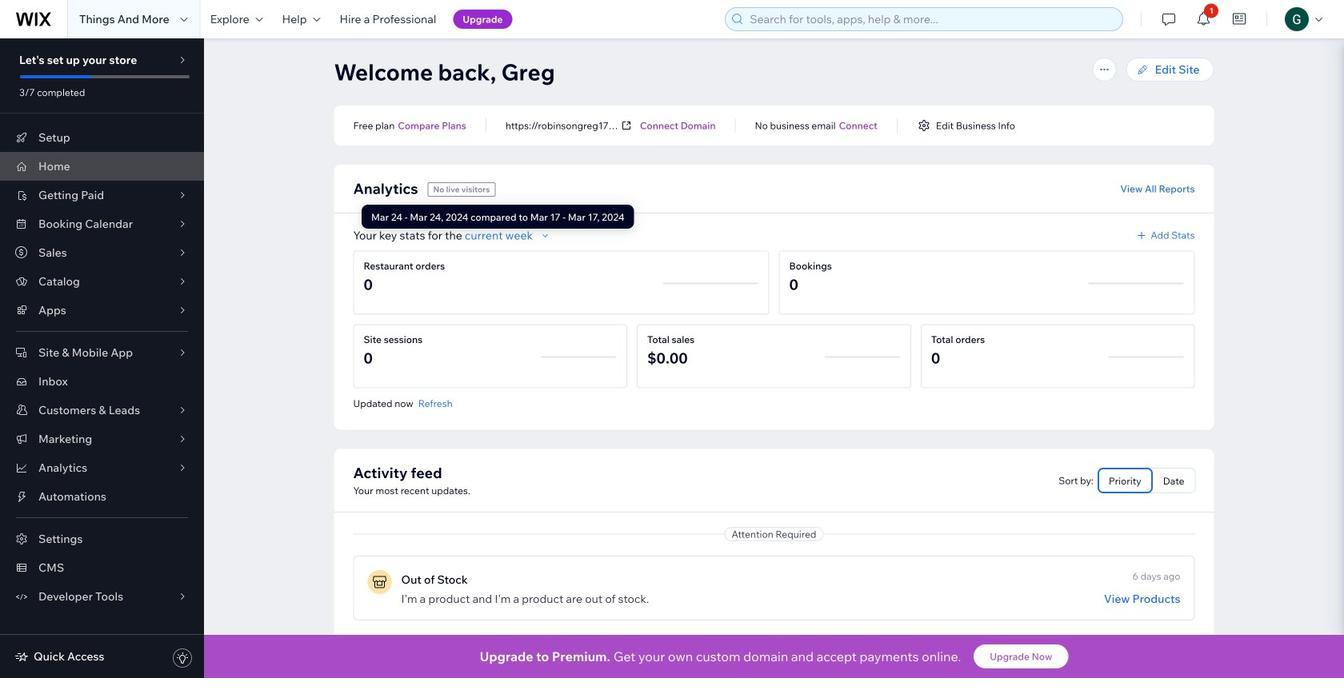 Task type: locate. For each thing, give the bounding box(es) containing it.
sidebar element
[[0, 38, 204, 679]]



Task type: vqa. For each thing, say whether or not it's contained in the screenshot.
Sidebar ELEMENT
yes



Task type: describe. For each thing, give the bounding box(es) containing it.
Search for tools, apps, help & more... field
[[745, 8, 1118, 30]]



